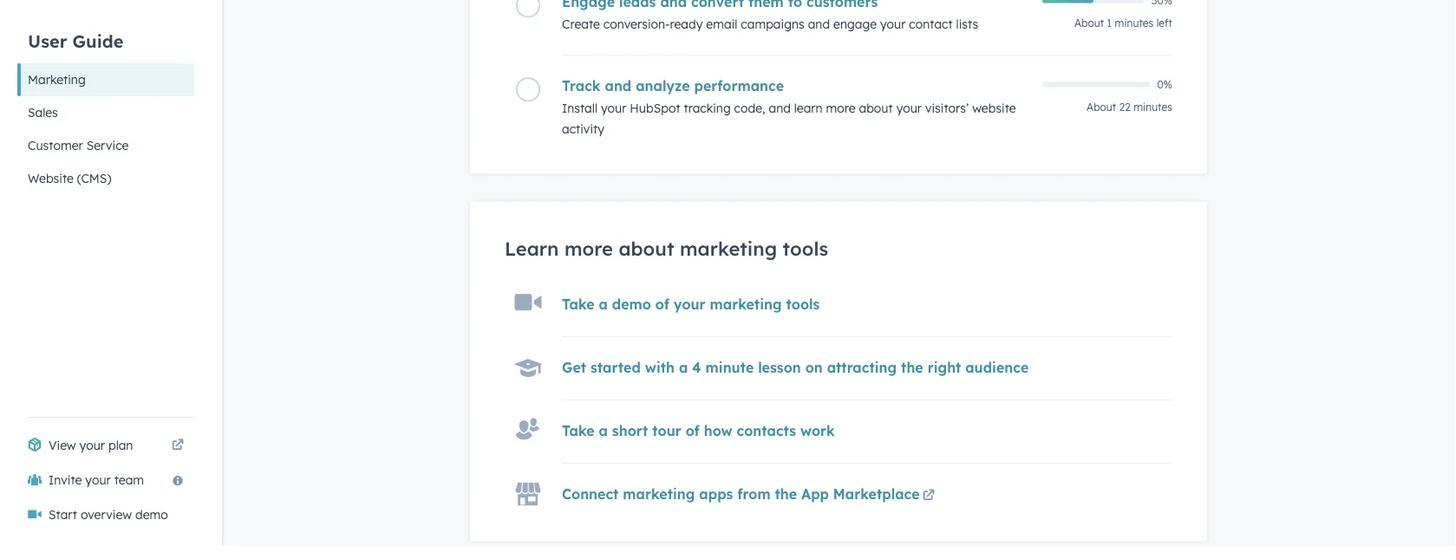 Task type: vqa. For each thing, say whether or not it's contained in the screenshot.
"sales icon"
no



Task type: locate. For each thing, give the bounding box(es) containing it.
contacts
[[737, 423, 797, 440]]

minutes down 0%
[[1134, 101, 1173, 114]]

0 vertical spatial demo
[[612, 296, 652, 314]]

a left 4
[[679, 360, 688, 377]]

take
[[562, 296, 595, 314], [562, 423, 595, 440]]

the left app
[[775, 486, 797, 504]]

1 horizontal spatial demo
[[612, 296, 652, 314]]

1
[[1108, 16, 1112, 29]]

minutes for create conversion-ready email campaigns and engage your contact lists
[[1115, 16, 1154, 29]]

analyze
[[636, 77, 690, 95]]

install
[[562, 101, 598, 116]]

how
[[704, 423, 733, 440]]

your down learn more about marketing tools
[[674, 296, 706, 314]]

1 vertical spatial demo
[[135, 508, 168, 523]]

1 vertical spatial marketing
[[710, 296, 782, 314]]

marketing up take a demo of your marketing tools
[[680, 237, 778, 261]]

0 vertical spatial about
[[859, 101, 893, 116]]

start overview demo
[[49, 508, 168, 523]]

more right learn at left top
[[565, 237, 613, 261]]

link opens in a new window image inside connect marketing apps from the app marketplace link
[[923, 487, 935, 508]]

and left engage
[[808, 16, 830, 32]]

22
[[1120, 101, 1131, 114]]

code,
[[735, 101, 766, 116]]

website (cms) button
[[17, 162, 194, 195]]

[object object] complete progress bar
[[1043, 0, 1094, 3]]

0 vertical spatial a
[[599, 296, 608, 314]]

1 take from the top
[[562, 296, 595, 314]]

2 take from the top
[[562, 423, 595, 440]]

1 vertical spatial the
[[775, 486, 797, 504]]

of left how
[[686, 423, 700, 440]]

marketing up the minute
[[710, 296, 782, 314]]

a left short
[[599, 423, 608, 440]]

take a demo of your marketing tools
[[562, 296, 820, 314]]

1 horizontal spatial more
[[826, 101, 856, 116]]

about up take a demo of your marketing tools
[[619, 237, 675, 261]]

2 horizontal spatial and
[[808, 16, 830, 32]]

demo down team
[[135, 508, 168, 523]]

learn
[[505, 237, 559, 261]]

1 vertical spatial about
[[619, 237, 675, 261]]

minutes
[[1115, 16, 1154, 29], [1134, 101, 1173, 114]]

demo inside the start overview demo "link"
[[135, 508, 168, 523]]

short
[[612, 423, 648, 440]]

2 vertical spatial and
[[769, 101, 791, 116]]

right
[[928, 360, 962, 377]]

demo up started
[[612, 296, 652, 314]]

about
[[859, 101, 893, 116], [619, 237, 675, 261]]

the
[[902, 360, 924, 377], [775, 486, 797, 504]]

your left plan
[[79, 438, 105, 453]]

connect
[[562, 486, 619, 504]]

of down learn more about marketing tools
[[656, 296, 670, 314]]

tour
[[653, 423, 682, 440]]

your
[[881, 16, 906, 32], [601, 101, 627, 116], [897, 101, 922, 116], [674, 296, 706, 314], [79, 438, 105, 453], [85, 473, 111, 488]]

1 vertical spatial of
[[686, 423, 700, 440]]

0 horizontal spatial and
[[605, 77, 632, 95]]

get started with a 4 minute lesson on attracting the right audience link
[[562, 360, 1029, 377]]

view your plan link
[[17, 429, 194, 463]]

2 vertical spatial a
[[599, 423, 608, 440]]

from
[[738, 486, 771, 504]]

the left right on the right bottom of page
[[902, 360, 924, 377]]

about left 22
[[1087, 101, 1117, 114]]

take for take a demo of your marketing tools
[[562, 296, 595, 314]]

0 horizontal spatial of
[[656, 296, 670, 314]]

your left team
[[85, 473, 111, 488]]

guide
[[72, 30, 124, 52]]

0 vertical spatial minutes
[[1115, 16, 1154, 29]]

get
[[562, 360, 587, 377]]

1 horizontal spatial the
[[902, 360, 924, 377]]

website
[[28, 171, 74, 186]]

a
[[599, 296, 608, 314], [679, 360, 688, 377], [599, 423, 608, 440]]

marketing left apps
[[623, 486, 695, 504]]

marketing
[[680, 237, 778, 261], [710, 296, 782, 314], [623, 486, 695, 504]]

attracting
[[827, 360, 897, 377]]

1 horizontal spatial of
[[686, 423, 700, 440]]

about
[[1075, 16, 1105, 29], [1087, 101, 1117, 114]]

contact
[[910, 16, 953, 32]]

hubspot
[[630, 101, 681, 116]]

more
[[826, 101, 856, 116], [565, 237, 613, 261]]

take left short
[[562, 423, 595, 440]]

1 vertical spatial take
[[562, 423, 595, 440]]

about left 1
[[1075, 16, 1105, 29]]

conversion-
[[604, 16, 670, 32]]

a up started
[[599, 296, 608, 314]]

take up the get
[[562, 296, 595, 314]]

tools
[[783, 237, 829, 261], [787, 296, 820, 314]]

demo
[[612, 296, 652, 314], [135, 508, 168, 523]]

link opens in a new window image
[[923, 491, 935, 503]]

and right track
[[605, 77, 632, 95]]

more right the learn at the top
[[826, 101, 856, 116]]

link opens in a new window image
[[172, 436, 184, 456], [172, 440, 184, 452], [923, 487, 935, 508]]

1 vertical spatial minutes
[[1134, 101, 1173, 114]]

demo for a
[[612, 296, 652, 314]]

(cms)
[[77, 171, 111, 186]]

your right install
[[601, 101, 627, 116]]

service
[[87, 138, 129, 153]]

1 horizontal spatial and
[[769, 101, 791, 116]]

about right the learn at the top
[[859, 101, 893, 116]]

marketing button
[[17, 63, 194, 96]]

performance
[[695, 77, 784, 95]]

of
[[656, 296, 670, 314], [686, 423, 700, 440]]

overview
[[81, 508, 132, 523]]

0 vertical spatial more
[[826, 101, 856, 116]]

a for demo
[[599, 296, 608, 314]]

customer service
[[28, 138, 129, 153]]

your inside button
[[85, 473, 111, 488]]

0 horizontal spatial the
[[775, 486, 797, 504]]

1 vertical spatial about
[[1087, 101, 1117, 114]]

0 horizontal spatial more
[[565, 237, 613, 261]]

and
[[808, 16, 830, 32], [605, 77, 632, 95], [769, 101, 791, 116]]

0 horizontal spatial demo
[[135, 508, 168, 523]]

minutes right 1
[[1115, 16, 1154, 29]]

view
[[49, 438, 76, 453]]

website
[[973, 101, 1017, 116]]

marketing
[[28, 72, 86, 87]]

1 vertical spatial and
[[605, 77, 632, 95]]

more inside "track and analyze performance install your hubspot tracking code, and learn more about your visitors' website activity"
[[826, 101, 856, 116]]

demo for overview
[[135, 508, 168, 523]]

and down track and analyze performance button
[[769, 101, 791, 116]]

1 horizontal spatial about
[[859, 101, 893, 116]]

take a short tour of how contacts work
[[562, 423, 835, 440]]

0 vertical spatial take
[[562, 296, 595, 314]]

0 vertical spatial about
[[1075, 16, 1105, 29]]

0 vertical spatial and
[[808, 16, 830, 32]]



Task type: describe. For each thing, give the bounding box(es) containing it.
customer service button
[[17, 129, 194, 162]]

connect marketing apps from the app marketplace
[[562, 486, 920, 504]]

view your plan
[[49, 438, 133, 453]]

about 1 minutes left
[[1075, 16, 1173, 29]]

lists
[[957, 16, 979, 32]]

about inside "track and analyze performance install your hubspot tracking code, and learn more about your visitors' website activity"
[[859, 101, 893, 116]]

ready
[[670, 16, 703, 32]]

get started with a 4 minute lesson on attracting the right audience
[[562, 360, 1029, 377]]

learn more about marketing tools
[[505, 237, 829, 261]]

team
[[114, 473, 144, 488]]

invite
[[49, 473, 82, 488]]

user
[[28, 30, 67, 52]]

visitors'
[[926, 101, 969, 116]]

the inside connect marketing apps from the app marketplace link
[[775, 486, 797, 504]]

website (cms)
[[28, 171, 111, 186]]

with
[[645, 360, 675, 377]]

customer
[[28, 138, 83, 153]]

work
[[801, 423, 835, 440]]

invite your team button
[[17, 463, 194, 498]]

left
[[1157, 16, 1173, 29]]

started
[[591, 360, 641, 377]]

1 vertical spatial more
[[565, 237, 613, 261]]

take a demo of your marketing tools link
[[562, 296, 820, 314]]

minute
[[706, 360, 754, 377]]

your left visitors'
[[897, 101, 922, 116]]

0 horizontal spatial about
[[619, 237, 675, 261]]

create
[[562, 16, 600, 32]]

on
[[806, 360, 823, 377]]

email
[[707, 16, 738, 32]]

track
[[562, 77, 601, 95]]

4
[[693, 360, 702, 377]]

learn
[[795, 101, 823, 116]]

0 vertical spatial marketing
[[680, 237, 778, 261]]

0 vertical spatial of
[[656, 296, 670, 314]]

track and analyze performance button
[[562, 77, 1032, 95]]

engage
[[834, 16, 877, 32]]

about for install your hubspot tracking code, and learn more about your visitors' website activity
[[1087, 101, 1117, 114]]

take for take a short tour of how contacts work
[[562, 423, 595, 440]]

sales button
[[17, 96, 194, 129]]

0%
[[1158, 78, 1173, 91]]

start overview demo link
[[17, 498, 194, 533]]

plan
[[108, 438, 133, 453]]

app
[[802, 486, 829, 504]]

2 vertical spatial marketing
[[623, 486, 695, 504]]

1 vertical spatial a
[[679, 360, 688, 377]]

a for short
[[599, 423, 608, 440]]

activity
[[562, 121, 605, 137]]

user guide views element
[[17, 0, 194, 195]]

0 vertical spatial the
[[902, 360, 924, 377]]

about for create conversion-ready email campaigns and engage your contact lists
[[1075, 16, 1105, 29]]

sales
[[28, 105, 58, 120]]

lesson
[[758, 360, 801, 377]]

track and analyze performance install your hubspot tracking code, and learn more about your visitors' website activity
[[562, 77, 1017, 137]]

invite your team
[[49, 473, 144, 488]]

connect marketing apps from the app marketplace link
[[562, 486, 938, 508]]

about 22 minutes
[[1087, 101, 1173, 114]]

marketplace
[[834, 486, 920, 504]]

apps
[[700, 486, 733, 504]]

1 vertical spatial tools
[[787, 296, 820, 314]]

take a short tour of how contacts work link
[[562, 423, 835, 440]]

user guide
[[28, 30, 124, 52]]

tracking
[[684, 101, 731, 116]]

0 vertical spatial tools
[[783, 237, 829, 261]]

campaigns
[[741, 16, 805, 32]]

create conversion-ready email campaigns and engage your contact lists
[[562, 16, 979, 32]]

audience
[[966, 360, 1029, 377]]

your right engage
[[881, 16, 906, 32]]

minutes for install your hubspot tracking code, and learn more about your visitors' website activity
[[1134, 101, 1173, 114]]

start
[[49, 508, 77, 523]]



